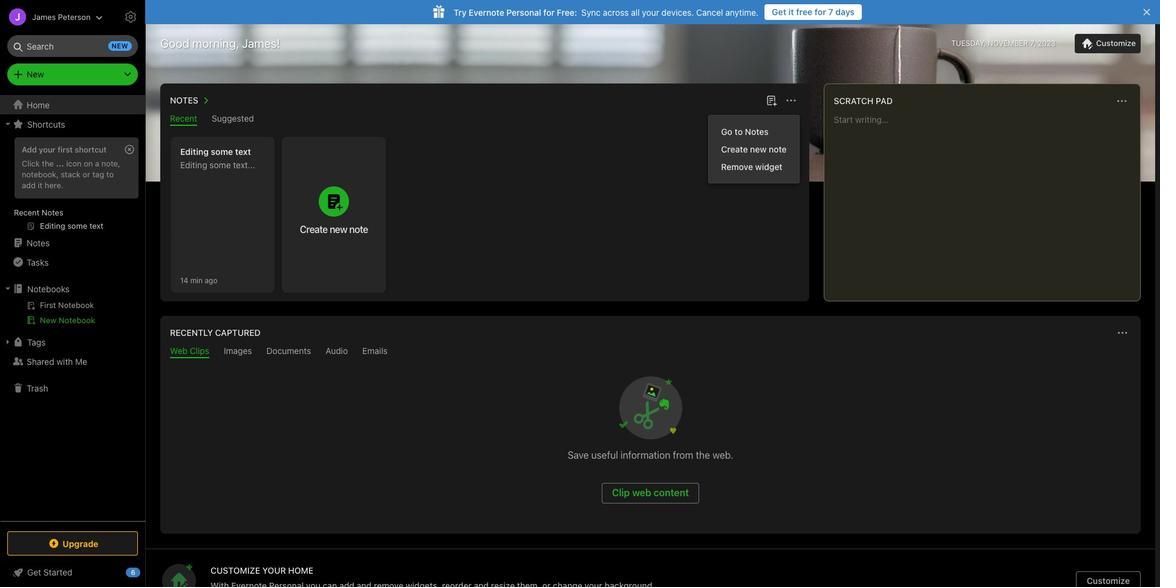 Task type: locate. For each thing, give the bounding box(es) containing it.
0 horizontal spatial it
[[38, 180, 43, 190]]

14
[[180, 276, 188, 285]]

tree containing home
[[0, 95, 145, 520]]

new up tags
[[40, 315, 57, 325]]

get inside 'help and learning task checklist' field
[[27, 567, 41, 577]]

0 horizontal spatial the
[[42, 159, 54, 168]]

your inside group
[[39, 145, 56, 154]]

remove
[[722, 162, 754, 172]]

expand notebooks image
[[3, 284, 13, 294]]

suggested tab
[[212, 113, 254, 126]]

0 horizontal spatial get
[[27, 567, 41, 577]]

note
[[769, 144, 787, 154], [349, 224, 368, 235]]

1 vertical spatial recent
[[14, 208, 40, 217]]

click
[[22, 159, 40, 168]]

the inside web clips tab panel
[[696, 450, 710, 461]]

web.
[[713, 450, 734, 461]]

1 vertical spatial new
[[751, 144, 767, 154]]

get inside button
[[772, 7, 787, 17]]

recent tab panel
[[160, 126, 810, 301]]

your right all
[[642, 7, 660, 17]]

tab list containing recent
[[163, 113, 807, 126]]

for left free:
[[544, 7, 555, 17]]

cancel
[[697, 7, 724, 17]]

recent notes
[[14, 208, 63, 217]]

go to notes link
[[710, 123, 799, 140]]

More actions field
[[783, 92, 800, 109], [1114, 93, 1131, 110], [1115, 324, 1132, 341]]

0 horizontal spatial recent
[[14, 208, 40, 217]]

editing some text editing some text...
[[180, 146, 255, 170]]

1 horizontal spatial create
[[722, 144, 748, 154]]

audio
[[326, 346, 348, 356]]

notes up 'create new note' link
[[745, 126, 769, 137]]

for for 7
[[815, 7, 827, 17]]

new notebook
[[40, 315, 95, 325]]

widget
[[756, 162, 783, 172]]

to down note,
[[106, 169, 114, 179]]

notebook,
[[22, 169, 59, 179]]

images
[[224, 346, 252, 356]]

new for new
[[27, 69, 44, 79]]

to inside icon on a note, notebook, stack or tag to add it here.
[[106, 169, 114, 179]]

1 tab list from the top
[[163, 113, 807, 126]]

notes inside button
[[170, 95, 198, 105]]

recent down add
[[14, 208, 40, 217]]

tag
[[92, 169, 104, 179]]

create new note inside dropdown list menu
[[722, 144, 787, 154]]

with
[[57, 356, 73, 366]]

1 horizontal spatial to
[[735, 126, 743, 137]]

note,
[[102, 159, 120, 168]]

0 horizontal spatial note
[[349, 224, 368, 235]]

customize button
[[1076, 34, 1141, 53], [1077, 571, 1141, 587]]

scratch pad
[[834, 96, 893, 106]]

recent inside group
[[14, 208, 40, 217]]

1 vertical spatial note
[[349, 224, 368, 235]]

1 horizontal spatial create new note
[[722, 144, 787, 154]]

your
[[642, 7, 660, 17], [39, 145, 56, 154]]

clip
[[612, 487, 630, 498]]

tree
[[0, 95, 145, 520]]

new notebook group
[[0, 298, 145, 332]]

tab list containing web clips
[[163, 346, 1139, 358]]

web clips tab
[[170, 346, 209, 358]]

content
[[654, 487, 689, 498]]

useful
[[592, 450, 618, 461]]

1 horizontal spatial new
[[330, 224, 347, 235]]

2 for from the left
[[544, 7, 555, 17]]

more actions image for scratch pad
[[1115, 94, 1130, 108]]

1 horizontal spatial recent
[[170, 113, 197, 123]]

new
[[27, 69, 44, 79], [40, 315, 57, 325]]

it down notebook,
[[38, 180, 43, 190]]

notes up tasks in the top left of the page
[[27, 238, 50, 248]]

1 horizontal spatial get
[[772, 7, 787, 17]]

notes up recent tab
[[170, 95, 198, 105]]

0 vertical spatial the
[[42, 159, 54, 168]]

get
[[772, 7, 787, 17], [27, 567, 41, 577]]

create new note inside button
[[300, 224, 368, 235]]

0 vertical spatial it
[[789, 7, 794, 17]]

new search field
[[16, 35, 132, 57]]

Search text field
[[16, 35, 130, 57]]

0 horizontal spatial create
[[300, 224, 328, 235]]

group containing add your first shortcut
[[0, 134, 145, 238]]

text
[[235, 146, 251, 157]]

shortcuts
[[27, 119, 65, 129]]

0 horizontal spatial create new note
[[300, 224, 368, 235]]

james peterson
[[32, 12, 91, 21]]

1 vertical spatial it
[[38, 180, 43, 190]]

all
[[631, 7, 640, 17]]

new
[[112, 42, 128, 50], [751, 144, 767, 154], [330, 224, 347, 235]]

trash
[[27, 383, 48, 393]]

0 horizontal spatial new
[[112, 42, 128, 50]]

0 vertical spatial to
[[735, 126, 743, 137]]

1 vertical spatial editing
[[180, 160, 207, 170]]

notes
[[170, 95, 198, 105], [745, 126, 769, 137], [42, 208, 63, 217], [27, 238, 50, 248]]

audio tab
[[326, 346, 348, 358]]

settings image
[[123, 10, 138, 24]]

to right go
[[735, 126, 743, 137]]

for inside button
[[815, 7, 827, 17]]

clip web content button
[[602, 483, 700, 504]]

days
[[836, 7, 855, 17]]

recent down the notes button
[[170, 113, 197, 123]]

2 horizontal spatial new
[[751, 144, 767, 154]]

notebook
[[59, 315, 95, 325]]

try evernote personal for free: sync across all your devices. cancel anytime.
[[454, 7, 759, 17]]

notes down here.
[[42, 208, 63, 217]]

free:
[[557, 7, 577, 17]]

tab list
[[163, 113, 807, 126], [163, 346, 1139, 358]]

1 vertical spatial customize button
[[1077, 571, 1141, 587]]

0 vertical spatial get
[[772, 7, 787, 17]]

0 vertical spatial tab list
[[163, 113, 807, 126]]

it inside button
[[789, 7, 794, 17]]

0 vertical spatial create new note
[[722, 144, 787, 154]]

first
[[58, 145, 73, 154]]

1 vertical spatial get
[[27, 567, 41, 577]]

notes inside dropdown list menu
[[745, 126, 769, 137]]

1 vertical spatial tab list
[[163, 346, 1139, 358]]

more actions field for recently captured
[[1115, 324, 1132, 341]]

the right from
[[696, 450, 710, 461]]

anytime.
[[726, 7, 759, 17]]

note inside dropdown list menu
[[769, 144, 787, 154]]

emails tab
[[363, 346, 388, 358]]

1 for from the left
[[815, 7, 827, 17]]

icon on a note, notebook, stack or tag to add it here.
[[22, 159, 120, 190]]

0 vertical spatial new
[[112, 42, 128, 50]]

web clips tab panel
[[160, 358, 1141, 534]]

get for get started
[[27, 567, 41, 577]]

your up 'click the ...' at the top left of page
[[39, 145, 56, 154]]

it
[[789, 7, 794, 17], [38, 180, 43, 190]]

0 vertical spatial new
[[27, 69, 44, 79]]

morning,
[[192, 36, 239, 50]]

tab list for notes
[[163, 113, 807, 126]]

or
[[83, 169, 90, 179]]

tab list for recently captured
[[163, 346, 1139, 358]]

0 horizontal spatial for
[[544, 7, 555, 17]]

new inside "button"
[[40, 315, 57, 325]]

personal
[[507, 7, 542, 17]]

1 vertical spatial create
[[300, 224, 328, 235]]

recently
[[170, 327, 213, 338]]

more actions image
[[784, 93, 799, 108], [1115, 94, 1130, 108], [1116, 326, 1131, 340]]

0 horizontal spatial to
[[106, 169, 114, 179]]

0 vertical spatial your
[[642, 7, 660, 17]]

to
[[735, 126, 743, 137], [106, 169, 114, 179]]

recent inside tab list
[[170, 113, 197, 123]]

1 horizontal spatial the
[[696, 450, 710, 461]]

get for get it free for 7 days
[[772, 7, 787, 17]]

new inside popup button
[[27, 69, 44, 79]]

get left free
[[772, 7, 787, 17]]

2 vertical spatial new
[[330, 224, 347, 235]]

some left text
[[211, 146, 233, 157]]

new up home at top left
[[27, 69, 44, 79]]

more actions field for scratch pad
[[1114, 93, 1131, 110]]

home link
[[0, 95, 145, 114]]

create inside button
[[300, 224, 328, 235]]

it left free
[[789, 7, 794, 17]]

recently captured button
[[168, 326, 261, 340]]

1 horizontal spatial it
[[789, 7, 794, 17]]

for
[[815, 7, 827, 17], [544, 7, 555, 17]]

recent tab
[[170, 113, 197, 126]]

1 vertical spatial new
[[40, 315, 57, 325]]

group
[[0, 134, 145, 238]]

from
[[673, 450, 694, 461]]

editing
[[180, 146, 209, 157], [180, 160, 207, 170]]

Start writing… text field
[[834, 114, 1140, 291]]

0 vertical spatial recent
[[170, 113, 197, 123]]

web
[[170, 346, 188, 356]]

1 vertical spatial the
[[696, 450, 710, 461]]

2 tab list from the top
[[163, 346, 1139, 358]]

images tab
[[224, 346, 252, 358]]

0 horizontal spatial your
[[39, 145, 56, 154]]

1 vertical spatial create new note
[[300, 224, 368, 235]]

0 vertical spatial editing
[[180, 146, 209, 157]]

create new note button
[[282, 137, 386, 293]]

1 horizontal spatial for
[[815, 7, 827, 17]]

recent for recent notes
[[14, 208, 40, 217]]

1 vertical spatial to
[[106, 169, 114, 179]]

0 vertical spatial some
[[211, 146, 233, 157]]

create new note
[[722, 144, 787, 154], [300, 224, 368, 235]]

save
[[568, 450, 589, 461]]

some left the text...
[[210, 160, 231, 170]]

home
[[27, 100, 50, 110]]

customize
[[1097, 38, 1137, 48], [1087, 576, 1131, 586]]

1 horizontal spatial your
[[642, 7, 660, 17]]

the left '...'
[[42, 159, 54, 168]]

2023
[[1038, 39, 1056, 48]]

1 vertical spatial your
[[39, 145, 56, 154]]

0 vertical spatial create
[[722, 144, 748, 154]]

get left started
[[27, 567, 41, 577]]

0 vertical spatial note
[[769, 144, 787, 154]]

for left "7"
[[815, 7, 827, 17]]

1 horizontal spatial note
[[769, 144, 787, 154]]



Task type: describe. For each thing, give the bounding box(es) containing it.
7,
[[1031, 39, 1036, 48]]

good
[[160, 36, 189, 50]]

1 editing from the top
[[180, 146, 209, 157]]

captured
[[215, 327, 261, 338]]

home
[[288, 565, 314, 576]]

new button
[[7, 64, 138, 85]]

james!
[[242, 36, 280, 50]]

james
[[32, 12, 56, 21]]

across
[[603, 7, 629, 17]]

stack
[[61, 169, 81, 179]]

your
[[262, 565, 286, 576]]

shared with me
[[27, 356, 87, 366]]

documents
[[267, 346, 311, 356]]

to inside dropdown list menu
[[735, 126, 743, 137]]

tuesday,
[[952, 39, 986, 48]]

a
[[95, 159, 99, 168]]

0 vertical spatial customize button
[[1076, 34, 1141, 53]]

14 min ago
[[180, 276, 218, 285]]

good morning, james!
[[160, 36, 280, 50]]

go
[[722, 126, 733, 137]]

1 vertical spatial some
[[210, 160, 231, 170]]

shortcut
[[75, 145, 107, 154]]

click to collapse image
[[141, 565, 150, 579]]

shortcuts button
[[0, 114, 145, 134]]

here.
[[45, 180, 63, 190]]

pad
[[876, 96, 893, 106]]

scratch pad button
[[832, 94, 893, 108]]

recent for recent
[[170, 113, 197, 123]]

6
[[131, 568, 135, 576]]

click the ...
[[22, 159, 64, 168]]

tasks
[[27, 257, 49, 267]]

upgrade button
[[7, 531, 138, 556]]

devices.
[[662, 7, 694, 17]]

dropdown list menu
[[710, 123, 799, 176]]

evernote
[[469, 7, 505, 17]]

suggested
[[212, 113, 254, 123]]

Help and Learning task checklist field
[[0, 563, 145, 582]]

upgrade
[[63, 538, 98, 549]]

icon
[[66, 159, 82, 168]]

new inside button
[[330, 224, 347, 235]]

emails
[[363, 346, 388, 356]]

new inside search field
[[112, 42, 128, 50]]

get it free for 7 days
[[772, 7, 855, 17]]

new for new notebook
[[40, 315, 57, 325]]

web clips
[[170, 346, 209, 356]]

tags button
[[0, 332, 145, 352]]

Account field
[[0, 5, 103, 29]]

...
[[56, 159, 64, 168]]

notebooks
[[27, 284, 70, 294]]

text...
[[233, 160, 255, 170]]

group inside tree
[[0, 134, 145, 238]]

tasks button
[[0, 252, 145, 272]]

sync
[[582, 7, 601, 17]]

new inside dropdown list menu
[[751, 144, 767, 154]]

customize your home
[[211, 565, 314, 576]]

it inside icon on a note, notebook, stack or tag to add it here.
[[38, 180, 43, 190]]

tags
[[27, 337, 46, 347]]

for for free:
[[544, 7, 555, 17]]

documents tab
[[267, 346, 311, 358]]

min
[[190, 276, 203, 285]]

remove widget
[[722, 162, 783, 172]]

notes button
[[168, 93, 213, 108]]

go to notes
[[722, 126, 769, 137]]

scratch
[[834, 96, 874, 106]]

on
[[84, 159, 93, 168]]

create new note link
[[710, 140, 799, 158]]

0 vertical spatial customize
[[1097, 38, 1137, 48]]

the inside group
[[42, 159, 54, 168]]

notes inside group
[[42, 208, 63, 217]]

started
[[43, 567, 72, 577]]

save useful information from the web.
[[568, 450, 734, 461]]

1 vertical spatial customize
[[1087, 576, 1131, 586]]

notebooks link
[[0, 279, 145, 298]]

shared with me link
[[0, 352, 145, 371]]

notes link
[[0, 233, 145, 252]]

web
[[633, 487, 652, 498]]

ago
[[205, 276, 218, 285]]

get started
[[27, 567, 72, 577]]

me
[[75, 356, 87, 366]]

more actions image for recently captured
[[1116, 326, 1131, 340]]

recently captured
[[170, 327, 261, 338]]

note inside button
[[349, 224, 368, 235]]

get it free for 7 days button
[[765, 4, 862, 20]]

trash link
[[0, 378, 145, 398]]

information
[[621, 450, 671, 461]]

new notebook button
[[0, 313, 145, 327]]

clip web content
[[612, 487, 689, 498]]

clips
[[190, 346, 209, 356]]

expand tags image
[[3, 337, 13, 347]]

7
[[829, 7, 834, 17]]

shared
[[27, 356, 54, 366]]

2 editing from the top
[[180, 160, 207, 170]]

create inside dropdown list menu
[[722, 144, 748, 154]]

try
[[454, 7, 467, 17]]

peterson
[[58, 12, 91, 21]]

remove widget link
[[710, 158, 799, 176]]



Task type: vqa. For each thing, say whether or not it's contained in the screenshot.
middle list
no



